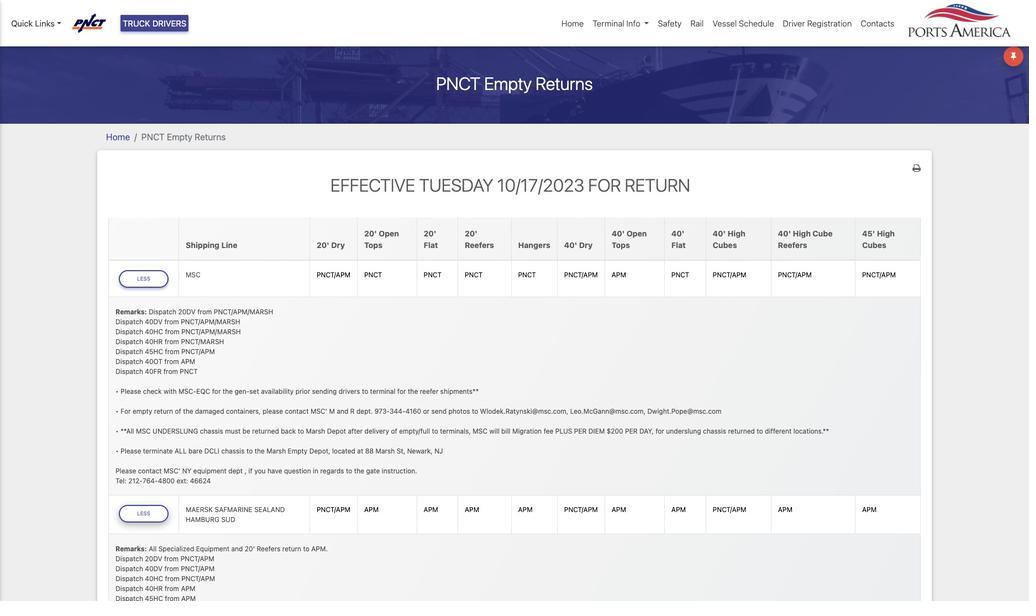 Task type: locate. For each thing, give the bounding box(es) containing it.
1 horizontal spatial dry
[[579, 240, 593, 250]]

0 horizontal spatial pnct empty returns
[[141, 132, 226, 142]]

for right eqc
[[212, 387, 221, 396]]

home inside home link
[[562, 18, 584, 28]]

of up underslung
[[175, 407, 181, 416]]

40hr down all
[[145, 585, 163, 593]]

• for • please terminate all bare dcli chassis to the marsh empty depot, located at 88 marsh st, newark, nj
[[116, 447, 119, 455]]

0 vertical spatial returns
[[536, 73, 593, 94]]

question
[[284, 467, 311, 475]]

safmarine
[[215, 506, 253, 514]]

0 horizontal spatial returned
[[252, 427, 279, 435]]

open inside 20' open tops
[[379, 229, 399, 238]]

1 vertical spatial home
[[106, 132, 130, 142]]

40' right 40' flat
[[713, 229, 726, 238]]

1 horizontal spatial contact
[[285, 407, 309, 416]]

remarks: up 45hc
[[116, 308, 147, 316]]

to right photos
[[472, 407, 478, 416]]

0 horizontal spatial high
[[728, 229, 746, 238]]

45'
[[863, 229, 875, 238]]

0 vertical spatial msc'
[[311, 407, 327, 416]]

truck drivers link
[[121, 15, 189, 32]]

40dv up 45hc
[[145, 318, 163, 326]]

if
[[249, 467, 253, 475]]

the left the gate
[[354, 467, 364, 475]]

1 less button from the top
[[119, 270, 169, 288]]

2 vertical spatial empty
[[288, 447, 308, 455]]

diem
[[589, 427, 605, 435]]

1 horizontal spatial 20dv
[[178, 308, 196, 316]]

remarks: inside "remarks: all specialized equipment and 20' reefers return to apm. dispatch 20dv from pnct/apm dispatch 40dv from pnct/apm dispatch 40hc from pnct/apm dispatch 40hr from apm"
[[116, 545, 147, 553]]

remarks: dispatch 20dv from pnct/apm/marsh dispatch 40dv from pnct/apm/marsh dispatch 40hc from pnct/apm/marsh dispatch 40hr from pnct/marsh dispatch 45hc from pnct/apm dispatch 40ot from apm dispatch 40fr from pnct
[[116, 308, 273, 376]]

0 vertical spatial pnct/apm/marsh
[[214, 308, 273, 316]]

per left day,
[[625, 427, 638, 435]]

1 horizontal spatial open
[[627, 229, 647, 238]]

1 • from the top
[[116, 387, 119, 396]]

tops inside 20' open tops
[[364, 240, 383, 250]]

2 horizontal spatial empty
[[484, 73, 532, 94]]

1 horizontal spatial of
[[391, 427, 397, 435]]

0 vertical spatial 20dv
[[178, 308, 196, 316]]

• for • **all msc underslung chassis must be returned back to marsh depot after delivery of empty/full to terminals, msc will bill migration fee plus per diem $200 per day, for underslung chassis returned to different locations.**
[[116, 427, 119, 435]]

set
[[250, 387, 259, 396]]

returned left different
[[728, 427, 755, 435]]

leo.mcgann@msc.com,
[[570, 407, 646, 416]]

marsh right 88
[[376, 447, 395, 455]]

40' dry
[[564, 240, 593, 250]]

after
[[348, 427, 363, 435]]

the left gen-
[[223, 387, 233, 396]]

1 horizontal spatial msc'
[[311, 407, 327, 416]]

dcli
[[204, 447, 220, 455]]

less
[[137, 276, 150, 282], [137, 511, 150, 517]]

0 vertical spatial less button
[[119, 270, 169, 288]]

40hr up 45hc
[[145, 338, 163, 346]]

20' for 20' open tops
[[364, 229, 377, 238]]

2 horizontal spatial marsh
[[376, 447, 395, 455]]

0 horizontal spatial tops
[[364, 240, 383, 250]]

cubes down '45''
[[863, 240, 887, 250]]

973-
[[375, 407, 390, 416]]

return
[[154, 407, 173, 416], [282, 545, 301, 553]]

• left **all
[[116, 427, 119, 435]]

1 vertical spatial 40hc
[[145, 575, 163, 583]]

safety link
[[654, 13, 686, 34]]

1 remarks: from the top
[[116, 308, 147, 316]]

of
[[175, 407, 181, 416], [391, 427, 397, 435]]

1 vertical spatial 20dv
[[145, 555, 162, 563]]

less for maersk safmarine sealand hamburg sud
[[137, 511, 150, 517]]

tops right 40' dry
[[612, 240, 630, 250]]

please up the tel:
[[116, 467, 136, 475]]

fee
[[544, 427, 554, 435]]

schedule
[[739, 18, 774, 28]]

less button for maersk safmarine sealand hamburg sud
[[119, 505, 169, 523]]

return inside "remarks: all specialized equipment and 20' reefers return to apm. dispatch 20dv from pnct/apm dispatch 40dv from pnct/apm dispatch 40hc from pnct/apm dispatch 40hr from apm"
[[282, 545, 301, 553]]

for
[[212, 387, 221, 396], [397, 387, 406, 396], [656, 427, 665, 435]]

high inside 45' high cubes
[[877, 229, 895, 238]]

1 tops from the left
[[364, 240, 383, 250]]

driver
[[783, 18, 805, 28]]

• **all msc underslung chassis must be returned back to marsh depot after delivery of empty/full to terminals, msc will bill migration fee plus per diem $200 per day, for underslung chassis returned to different locations.**
[[116, 427, 829, 435]]

hamburg
[[186, 516, 220, 524]]

empty/full
[[399, 427, 430, 435]]

flat for 40' flat
[[672, 240, 686, 250]]

tops inside 40' open tops
[[612, 240, 630, 250]]

per left diem
[[574, 427, 587, 435]]

dwight.pope@msc.com
[[648, 407, 722, 416]]

4800
[[158, 477, 175, 485]]

remarks: for remarks: dispatch 20dv from pnct/apm/marsh dispatch 40dv from pnct/apm/marsh dispatch 40hc from pnct/apm/marsh dispatch 40hr from pnct/marsh dispatch 45hc from pnct/apm dispatch 40ot from apm dispatch 40fr from pnct
[[116, 308, 147, 316]]

returned right be
[[252, 427, 279, 435]]

0 horizontal spatial cubes
[[713, 240, 737, 250]]

apm.
[[311, 545, 328, 553]]

2 horizontal spatial high
[[877, 229, 895, 238]]

40dv down all
[[145, 565, 163, 573]]

pnct/marsh
[[181, 338, 224, 346]]

open for 40' open tops
[[627, 229, 647, 238]]

1 40hc from the top
[[145, 328, 163, 336]]

1 horizontal spatial pnct empty returns
[[436, 73, 593, 94]]

0 vertical spatial empty
[[484, 73, 532, 94]]

40ot
[[145, 357, 163, 366]]

regards
[[320, 467, 344, 475]]

0 horizontal spatial and
[[231, 545, 243, 553]]

40hr inside "remarks: all specialized equipment and 20' reefers return to apm. dispatch 20dv from pnct/apm dispatch 40dv from pnct/apm dispatch 40hc from pnct/apm dispatch 40hr from apm"
[[145, 585, 163, 593]]

msc right **all
[[136, 427, 151, 435]]

msc
[[186, 271, 201, 279], [136, 427, 151, 435], [473, 427, 488, 435]]

please down **all
[[121, 447, 141, 455]]

and right equipment
[[231, 545, 243, 553]]

contact up 764-
[[138, 467, 162, 475]]

contact down • please check with msc-eqc for the gen-set availability prior sending drivers to terminal for the reefer shipments**
[[285, 407, 309, 416]]

2 vertical spatial please
[[116, 467, 136, 475]]

and left the r
[[337, 407, 349, 416]]

,
[[245, 467, 247, 475]]

1 horizontal spatial flat
[[672, 240, 686, 250]]

1 vertical spatial less
[[137, 511, 150, 517]]

2 less button from the top
[[119, 505, 169, 523]]

terminal
[[593, 18, 625, 28]]

for right terminal
[[397, 387, 406, 396]]

all
[[149, 545, 157, 553]]

0 vertical spatial 40dv
[[145, 318, 163, 326]]

1 flat from the left
[[424, 240, 438, 250]]

20dv up pnct/marsh
[[178, 308, 196, 316]]

2 horizontal spatial reefers
[[778, 240, 808, 250]]

less button for msc
[[119, 270, 169, 288]]

open left 20' flat
[[379, 229, 399, 238]]

0 horizontal spatial contact
[[138, 467, 162, 475]]

rail link
[[686, 13, 708, 34]]

3 • from the top
[[116, 427, 119, 435]]

40hc
[[145, 328, 163, 336], [145, 575, 163, 583]]

cubes for 40'
[[713, 240, 737, 250]]

high for 40' high cubes
[[728, 229, 746, 238]]

msc' inside please contact msc' ny equipment dept , if you have question in regards to the gate instruction. tel: 212-764-4800 ext: 46624
[[164, 467, 180, 475]]

1 vertical spatial 40hr
[[145, 585, 163, 593]]

pnct empty returns
[[436, 73, 593, 94], [141, 132, 226, 142]]

0 horizontal spatial home link
[[106, 132, 130, 142]]

returned
[[252, 427, 279, 435], [728, 427, 755, 435]]

dry left 40' open tops
[[579, 240, 593, 250]]

40' inside 40' flat
[[672, 229, 685, 238]]

flat left the 20' reefers on the top
[[424, 240, 438, 250]]

1 cubes from the left
[[713, 240, 737, 250]]

marsh up 'depot,'
[[306, 427, 325, 435]]

2 horizontal spatial for
[[656, 427, 665, 435]]

40' inside 40' high cubes
[[713, 229, 726, 238]]

1 horizontal spatial home
[[562, 18, 584, 28]]

apm inside remarks: dispatch 20dv from pnct/apm/marsh dispatch 40dv from pnct/apm/marsh dispatch 40hc from pnct/apm/marsh dispatch 40hr from pnct/marsh dispatch 45hc from pnct/apm dispatch 40ot from apm dispatch 40fr from pnct
[[181, 357, 195, 366]]

•  for empty return of the damaged containers, please contact msc' m and r dept. 973-344-4160 or send photos  to wlodek.ratynski@msc.com, leo.mcgann@msc.com, dwight.pope@msc.com
[[116, 407, 722, 416]]

to inside "remarks: all specialized equipment and 20' reefers return to apm. dispatch 20dv from pnct/apm dispatch 40dv from pnct/apm dispatch 40hc from pnct/apm dispatch 40hr from apm"
[[303, 545, 310, 553]]

high inside 40' high cube reefers
[[793, 229, 811, 238]]

1 horizontal spatial returns
[[536, 73, 593, 94]]

1 vertical spatial and
[[231, 545, 243, 553]]

tops for 40'
[[612, 240, 630, 250]]

high for 40' high cube reefers
[[793, 229, 811, 238]]

1 horizontal spatial cubes
[[863, 240, 887, 250]]

40' inside 40' high cube reefers
[[778, 229, 791, 238]]

2 • from the top
[[116, 407, 119, 416]]

for right day,
[[656, 427, 665, 435]]

shipping line
[[186, 240, 237, 250]]

cubes inside 45' high cubes
[[863, 240, 887, 250]]

the up you
[[255, 447, 265, 455]]

1 horizontal spatial tops
[[612, 240, 630, 250]]

links
[[35, 18, 55, 28]]

high inside 40' high cubes
[[728, 229, 746, 238]]

40' right 40' open tops
[[672, 229, 685, 238]]

2 remarks: from the top
[[116, 545, 147, 553]]

40' for 40' dry
[[564, 240, 577, 250]]

1 horizontal spatial return
[[282, 545, 301, 553]]

2 40dv from the top
[[145, 565, 163, 573]]

prior
[[296, 387, 310, 396]]

• up the tel:
[[116, 447, 119, 455]]

20' inside 20' flat
[[424, 229, 437, 238]]

0 vertical spatial 40hr
[[145, 338, 163, 346]]

cubes inside 40' high cubes
[[713, 240, 737, 250]]

info
[[627, 18, 641, 28]]

contact
[[285, 407, 309, 416], [138, 467, 162, 475]]

1 40hr from the top
[[145, 338, 163, 346]]

1 vertical spatial contact
[[138, 467, 162, 475]]

1 40dv from the top
[[145, 318, 163, 326]]

40' left "cube"
[[778, 229, 791, 238]]

gen-
[[235, 387, 250, 396]]

msc left will at the left bottom
[[473, 427, 488, 435]]

1 horizontal spatial per
[[625, 427, 638, 435]]

st,
[[397, 447, 405, 455]]

2 returned from the left
[[728, 427, 755, 435]]

1 vertical spatial pnct/apm/marsh
[[181, 318, 240, 326]]

marsh up have
[[267, 447, 286, 455]]

0 vertical spatial home
[[562, 18, 584, 28]]

please up 'for'
[[121, 387, 141, 396]]

msc' up 4800
[[164, 467, 180, 475]]

0 horizontal spatial per
[[574, 427, 587, 435]]

home
[[562, 18, 584, 28], [106, 132, 130, 142]]

instruction.
[[382, 467, 417, 475]]

2 high from the left
[[793, 229, 811, 238]]

plus
[[556, 427, 572, 435]]

cubes for 45'
[[863, 240, 887, 250]]

20' inside 20' open tops
[[364, 229, 377, 238]]

1 vertical spatial returns
[[195, 132, 226, 142]]

40' high cubes
[[713, 229, 746, 250]]

1 vertical spatial empty
[[167, 132, 192, 142]]

bare
[[189, 447, 203, 455]]

1 vertical spatial msc'
[[164, 467, 180, 475]]

0 vertical spatial remarks:
[[116, 308, 147, 316]]

0 horizontal spatial home
[[106, 132, 130, 142]]

flat
[[424, 240, 438, 250], [672, 240, 686, 250]]

open left 40' flat
[[627, 229, 647, 238]]

msc down "shipping"
[[186, 271, 201, 279]]

1 horizontal spatial and
[[337, 407, 349, 416]]

0 horizontal spatial open
[[379, 229, 399, 238]]

• for •  for empty return of the damaged containers, please contact msc' m and r dept. 973-344-4160 or send photos  to wlodek.ratynski@msc.com, leo.mcgann@msc.com, dwight.pope@msc.com
[[116, 407, 119, 416]]

0 horizontal spatial 20dv
[[145, 555, 162, 563]]

40hc up 45hc
[[145, 328, 163, 336]]

0 vertical spatial return
[[154, 407, 173, 416]]

40' inside 40' open tops
[[612, 229, 625, 238]]

you
[[254, 467, 266, 475]]

1 less from the top
[[137, 276, 150, 282]]

dry left 20' open tops
[[331, 240, 345, 250]]

at
[[357, 447, 363, 455]]

4 • from the top
[[116, 447, 119, 455]]

send
[[432, 407, 447, 416]]

40hc inside remarks: dispatch 20dv from pnct/apm/marsh dispatch 40dv from pnct/apm/marsh dispatch 40hc from pnct/apm/marsh dispatch 40hr from pnct/marsh dispatch 45hc from pnct/apm dispatch 40ot from apm dispatch 40fr from pnct
[[145, 328, 163, 336]]

for
[[588, 174, 621, 195]]

underslung
[[666, 427, 701, 435]]

0 horizontal spatial reefers
[[257, 545, 281, 553]]

tops right 20' dry
[[364, 240, 383, 250]]

and
[[337, 407, 349, 416], [231, 545, 243, 553]]

bill
[[502, 427, 511, 435]]

40' flat
[[672, 229, 686, 250]]

hangers
[[518, 240, 551, 250]]

1 vertical spatial 40dv
[[145, 565, 163, 573]]

remarks: inside remarks: dispatch 20dv from pnct/apm/marsh dispatch 40dv from pnct/apm/marsh dispatch 40hc from pnct/apm/marsh dispatch 40hr from pnct/marsh dispatch 45hc from pnct/apm dispatch 40ot from apm dispatch 40fr from pnct
[[116, 308, 147, 316]]

drivers
[[339, 387, 360, 396]]

0 vertical spatial less
[[137, 276, 150, 282]]

1 open from the left
[[379, 229, 399, 238]]

3 high from the left
[[877, 229, 895, 238]]

1 vertical spatial less button
[[119, 505, 169, 523]]

0 vertical spatial please
[[121, 387, 141, 396]]

must
[[225, 427, 241, 435]]

2 dry from the left
[[579, 240, 593, 250]]

40' right hangers
[[564, 240, 577, 250]]

day,
[[640, 427, 654, 435]]

0 horizontal spatial msc'
[[164, 467, 180, 475]]

• left the check
[[116, 387, 119, 396]]

2 less from the top
[[137, 511, 150, 517]]

20' for 20' flat
[[424, 229, 437, 238]]

40hc down all
[[145, 575, 163, 583]]

1 vertical spatial of
[[391, 427, 397, 435]]

return down with
[[154, 407, 173, 416]]

0 horizontal spatial msc
[[136, 427, 151, 435]]

tops
[[364, 240, 383, 250], [612, 240, 630, 250]]

1 vertical spatial return
[[282, 545, 301, 553]]

cubes right 40' flat
[[713, 240, 737, 250]]

0 horizontal spatial dry
[[331, 240, 345, 250]]

remarks: left all
[[116, 545, 147, 553]]

1 vertical spatial remarks:
[[116, 545, 147, 553]]

sud
[[221, 516, 235, 524]]

46624
[[190, 477, 211, 485]]

1 horizontal spatial reefers
[[465, 240, 494, 250]]

2 open from the left
[[627, 229, 647, 238]]

msc'
[[311, 407, 327, 416], [164, 467, 180, 475]]

1 vertical spatial please
[[121, 447, 141, 455]]

2 40hc from the top
[[145, 575, 163, 583]]

1 horizontal spatial high
[[793, 229, 811, 238]]

• left 'for'
[[116, 407, 119, 416]]

•
[[116, 387, 119, 396], [116, 407, 119, 416], [116, 427, 119, 435], [116, 447, 119, 455]]

depot
[[327, 427, 346, 435]]

2 per from the left
[[625, 427, 638, 435]]

to left apm. on the left bottom of the page
[[303, 545, 310, 553]]

terminal
[[370, 387, 396, 396]]

to up nj
[[432, 427, 438, 435]]

open inside 40' open tops
[[627, 229, 647, 238]]

1 high from the left
[[728, 229, 746, 238]]

2 cubes from the left
[[863, 240, 887, 250]]

with
[[164, 387, 177, 396]]

0 horizontal spatial of
[[175, 407, 181, 416]]

40' down for on the top of the page
[[612, 229, 625, 238]]

1 vertical spatial home link
[[106, 132, 130, 142]]

1 horizontal spatial home link
[[557, 13, 588, 34]]

1 dry from the left
[[331, 240, 345, 250]]

20dv down all
[[145, 555, 162, 563]]

flat right 40' open tops
[[672, 240, 686, 250]]

2 tops from the left
[[612, 240, 630, 250]]

20' inside the 20' reefers
[[465, 229, 478, 238]]

return left apm. on the left bottom of the page
[[282, 545, 301, 553]]

reefers inside "remarks: all specialized equipment and 20' reefers return to apm. dispatch 20dv from pnct/apm dispatch 40dv from pnct/apm dispatch 40hc from pnct/apm dispatch 40hr from apm"
[[257, 545, 281, 553]]

of right 'delivery'
[[391, 427, 397, 435]]

msc' left m
[[311, 407, 327, 416]]

0 vertical spatial of
[[175, 407, 181, 416]]

and inside "remarks: all specialized equipment and 20' reefers return to apm. dispatch 20dv from pnct/apm dispatch 40dv from pnct/apm dispatch 40hc from pnct/apm dispatch 40hr from apm"
[[231, 545, 243, 553]]

remarks: all specialized equipment and 20' reefers return to apm. dispatch 20dv from pnct/apm dispatch 40dv from pnct/apm dispatch 40hc from pnct/apm dispatch 40hr from apm
[[116, 545, 328, 593]]

2 40hr from the top
[[145, 585, 163, 593]]

0 vertical spatial 40hc
[[145, 328, 163, 336]]

to right regards
[[346, 467, 352, 475]]

to right back
[[298, 427, 304, 435]]

m
[[329, 407, 335, 416]]

per
[[574, 427, 587, 435], [625, 427, 638, 435]]

0 horizontal spatial flat
[[424, 240, 438, 250]]

2 flat from the left
[[672, 240, 686, 250]]

1 horizontal spatial returned
[[728, 427, 755, 435]]

open for 20' open tops
[[379, 229, 399, 238]]



Task type: describe. For each thing, give the bounding box(es) containing it.
terminate
[[143, 447, 173, 455]]

eqc
[[196, 387, 210, 396]]

return
[[625, 174, 691, 195]]

to left different
[[757, 427, 763, 435]]

drivers
[[152, 18, 186, 28]]

40hr inside remarks: dispatch 20dv from pnct/apm/marsh dispatch 40dv from pnct/apm/marsh dispatch 40hc from pnct/apm/marsh dispatch 40hr from pnct/marsh dispatch 45hc from pnct/apm dispatch 40ot from apm dispatch 40fr from pnct
[[145, 338, 163, 346]]

print image
[[913, 163, 921, 172]]

20dv inside "remarks: all specialized equipment and 20' reefers return to apm. dispatch 20dv from pnct/apm dispatch 40dv from pnct/apm dispatch 40hc from pnct/apm dispatch 40hr from apm"
[[145, 555, 162, 563]]

0 vertical spatial contact
[[285, 407, 309, 416]]

20' inside "remarks: all specialized equipment and 20' reefers return to apm. dispatch 20dv from pnct/apm dispatch 40dv from pnct/apm dispatch 40hc from pnct/apm dispatch 40hr from apm"
[[245, 545, 255, 553]]

the left reefer
[[408, 387, 418, 396]]

maersk safmarine sealand hamburg sud
[[186, 506, 285, 524]]

empty
[[133, 407, 152, 416]]

locations.**
[[794, 427, 829, 435]]

chassis down must
[[221, 447, 245, 455]]

45hc
[[145, 348, 163, 356]]

• please terminate all bare dcli chassis to the marsh empty depot, located at 88 marsh st, newark, nj
[[116, 447, 443, 455]]

1 horizontal spatial marsh
[[306, 427, 325, 435]]

0 horizontal spatial returns
[[195, 132, 226, 142]]

20' dry
[[317, 240, 345, 250]]

tops for 20'
[[364, 240, 383, 250]]

please for check
[[121, 387, 141, 396]]

containers,
[[226, 407, 261, 416]]

line
[[221, 240, 237, 250]]

40' for 40' flat
[[672, 229, 685, 238]]

pnct/apm inside remarks: dispatch 20dv from pnct/apm/marsh dispatch 40dv from pnct/apm/marsh dispatch 40hc from pnct/apm/marsh dispatch 40hr from pnct/marsh dispatch 45hc from pnct/apm dispatch 40ot from apm dispatch 40fr from pnct
[[181, 348, 215, 356]]

will
[[490, 427, 500, 435]]

availability
[[261, 387, 294, 396]]

40hc inside "remarks: all specialized equipment and 20' reefers return to apm. dispatch 20dv from pnct/apm dispatch 40dv from pnct/apm dispatch 40hc from pnct/apm dispatch 40hr from apm"
[[145, 575, 163, 583]]

2 vertical spatial pnct/apm/marsh
[[181, 328, 241, 336]]

• for • please check with msc-eqc for the gen-set availability prior sending drivers to terminal for the reefer shipments**
[[116, 387, 119, 396]]

located
[[332, 447, 355, 455]]

chassis up dcli
[[200, 427, 223, 435]]

344-
[[390, 407, 406, 416]]

dept
[[229, 467, 243, 475]]

to inside please contact msc' ny equipment dept , if you have question in regards to the gate instruction. tel: 212-764-4800 ext: 46624
[[346, 467, 352, 475]]

apm inside "remarks: all specialized equipment and 20' reefers return to apm. dispatch 20dv from pnct/apm dispatch 40dv from pnct/apm dispatch 40hc from pnct/apm dispatch 40hr from apm"
[[181, 585, 195, 593]]

please for terminate
[[121, 447, 141, 455]]

sealand
[[254, 506, 285, 514]]

20' open tops
[[364, 229, 399, 250]]

reefer
[[420, 387, 439, 396]]

2 horizontal spatial msc
[[473, 427, 488, 435]]

please
[[263, 407, 283, 416]]

40' high cube reefers
[[778, 229, 833, 250]]

truck drivers
[[123, 18, 186, 28]]

specialized
[[158, 545, 194, 553]]

gate
[[366, 467, 380, 475]]

764-
[[143, 477, 158, 485]]

safety
[[658, 18, 682, 28]]

20dv inside remarks: dispatch 20dv from pnct/apm/marsh dispatch 40dv from pnct/apm/marsh dispatch 40hc from pnct/apm/marsh dispatch 40hr from pnct/marsh dispatch 45hc from pnct/apm dispatch 40ot from apm dispatch 40fr from pnct
[[178, 308, 196, 316]]

tel:
[[116, 477, 127, 485]]

20' for 20' dry
[[317, 240, 329, 250]]

contact inside please contact msc' ny equipment dept , if you have question in regards to the gate instruction. tel: 212-764-4800 ext: 46624
[[138, 467, 162, 475]]

driver registration link
[[779, 13, 857, 34]]

dry for 20' dry
[[331, 240, 345, 250]]

40dv inside "remarks: all specialized equipment and 20' reefers return to apm. dispatch 20dv from pnct/apm dispatch 40dv from pnct/apm dispatch 40hc from pnct/apm dispatch 40hr from apm"
[[145, 565, 163, 573]]

0 vertical spatial and
[[337, 407, 349, 416]]

in
[[313, 467, 318, 475]]

10/17/2023
[[497, 174, 585, 195]]

quick
[[11, 18, 33, 28]]

• please check with msc-eqc for the gen-set availability prior sending drivers to terminal for the reefer shipments**
[[116, 387, 479, 396]]

msc-
[[179, 387, 196, 396]]

migration
[[512, 427, 542, 435]]

equipment
[[196, 545, 229, 553]]

40' for 40' high cubes
[[713, 229, 726, 238]]

40' for 40' high cube reefers
[[778, 229, 791, 238]]

40dv inside remarks: dispatch 20dv from pnct/apm/marsh dispatch 40dv from pnct/apm/marsh dispatch 40hc from pnct/apm/marsh dispatch 40hr from pnct/marsh dispatch 45hc from pnct/apm dispatch 40ot from apm dispatch 40fr from pnct
[[145, 318, 163, 326]]

0 horizontal spatial empty
[[167, 132, 192, 142]]

1 horizontal spatial empty
[[288, 447, 308, 455]]

please inside please contact msc' ny equipment dept , if you have question in regards to the gate instruction. tel: 212-764-4800 ext: 46624
[[116, 467, 136, 475]]

tuesday
[[419, 174, 494, 195]]

high for 45' high cubes
[[877, 229, 895, 238]]

1 horizontal spatial for
[[397, 387, 406, 396]]

flat for 20' flat
[[424, 240, 438, 250]]

equipment
[[193, 467, 227, 475]]

check
[[143, 387, 162, 396]]

less for msc
[[137, 276, 150, 282]]

45' high cubes
[[863, 229, 895, 250]]

dry for 40' dry
[[579, 240, 593, 250]]

1 returned from the left
[[252, 427, 279, 435]]

ny
[[182, 467, 192, 475]]

0 horizontal spatial for
[[212, 387, 221, 396]]

maersk
[[186, 506, 213, 514]]

40' for 40' open tops
[[612, 229, 625, 238]]

terminals,
[[440, 427, 471, 435]]

to up if
[[247, 447, 253, 455]]

4160
[[406, 407, 421, 416]]

0 vertical spatial pnct empty returns
[[436, 73, 593, 94]]

for
[[121, 407, 131, 416]]

delivery
[[365, 427, 389, 435]]

quick links
[[11, 18, 55, 28]]

underslung
[[153, 427, 198, 435]]

chassis right underslung
[[703, 427, 727, 435]]

cube
[[813, 229, 833, 238]]

**all
[[121, 427, 134, 435]]

0 horizontal spatial marsh
[[267, 447, 286, 455]]

vessel schedule
[[713, 18, 774, 28]]

20' flat
[[424, 229, 438, 250]]

damaged
[[195, 407, 224, 416]]

vessel
[[713, 18, 737, 28]]

20' for 20' reefers
[[465, 229, 478, 238]]

1 horizontal spatial msc
[[186, 271, 201, 279]]

sending
[[312, 387, 337, 396]]

the down msc-
[[183, 407, 193, 416]]

1 per from the left
[[574, 427, 587, 435]]

remarks: for remarks: all specialized equipment and 20' reefers return to apm. dispatch 20dv from pnct/apm dispatch 40dv from pnct/apm dispatch 40hc from pnct/apm dispatch 40hr from apm
[[116, 545, 147, 553]]

effective
[[331, 174, 415, 195]]

pnct inside remarks: dispatch 20dv from pnct/apm/marsh dispatch 40dv from pnct/apm/marsh dispatch 40hc from pnct/apm/marsh dispatch 40hr from pnct/marsh dispatch 45hc from pnct/apm dispatch 40ot from apm dispatch 40fr from pnct
[[180, 367, 198, 376]]

terminal info link
[[588, 13, 654, 34]]

the inside please contact msc' ny equipment dept , if you have question in regards to the gate instruction. tel: 212-764-4800 ext: 46624
[[354, 467, 364, 475]]

shipments**
[[440, 387, 479, 396]]

1 vertical spatial pnct empty returns
[[141, 132, 226, 142]]

depot,
[[309, 447, 330, 455]]

registration
[[807, 18, 852, 28]]

back
[[281, 427, 296, 435]]

contacts
[[861, 18, 895, 28]]

0 vertical spatial home link
[[557, 13, 588, 34]]

be
[[243, 427, 250, 435]]

88
[[365, 447, 374, 455]]

reefers inside 40' high cube reefers
[[778, 240, 808, 250]]

all
[[175, 447, 187, 455]]

shipping
[[186, 240, 220, 250]]

0 horizontal spatial return
[[154, 407, 173, 416]]

dept.
[[357, 407, 373, 416]]

r
[[350, 407, 355, 416]]

or
[[423, 407, 430, 416]]

to right drivers
[[362, 387, 368, 396]]



Task type: vqa. For each thing, say whether or not it's contained in the screenshot.
212-
yes



